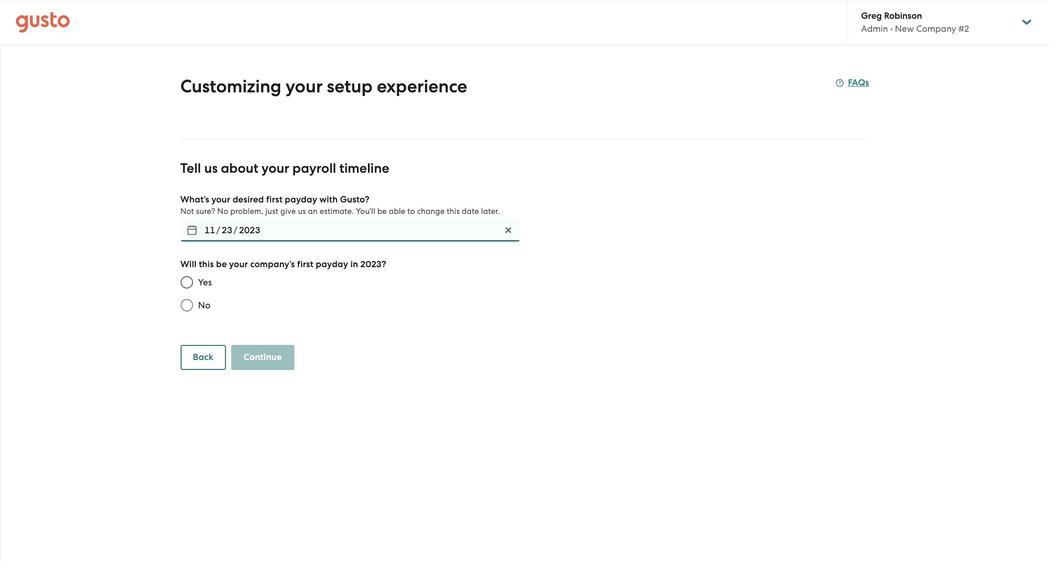 Task type: locate. For each thing, give the bounding box(es) containing it.
what's
[[180, 194, 209, 205]]

1 horizontal spatial this
[[447, 207, 460, 216]]

0 horizontal spatial be
[[216, 259, 227, 270]]

2023?
[[361, 259, 387, 270]]

faqs
[[849, 77, 870, 88]]

payday
[[285, 194, 317, 205], [316, 259, 348, 270]]

0 vertical spatial this
[[447, 207, 460, 216]]

us right tell
[[204, 160, 218, 177]]

tell
[[180, 160, 201, 177]]

customizing
[[180, 76, 282, 97]]

yes
[[198, 277, 212, 288]]

1 vertical spatial no
[[198, 300, 211, 311]]

1 horizontal spatial no
[[217, 207, 228, 216]]

home image
[[16, 12, 70, 33]]

no
[[217, 207, 228, 216], [198, 300, 211, 311]]

first inside the what's your desired first payday with gusto? not sure? no problem, just give us an estimate. you'll be able to change this date later.
[[266, 194, 283, 205]]

this left the date
[[447, 207, 460, 216]]

gusto?
[[340, 194, 370, 205]]

desired
[[233, 194, 264, 205]]

/ left 'year (yyyy)' field
[[217, 225, 221, 236]]

change
[[417, 207, 445, 216]]

0 vertical spatial payday
[[285, 194, 317, 205]]

0 horizontal spatial /
[[217, 225, 221, 236]]

0 horizontal spatial no
[[198, 300, 211, 311]]

1 vertical spatial this
[[199, 259, 214, 270]]

0 vertical spatial us
[[204, 160, 218, 177]]

Yes radio
[[175, 271, 198, 294]]

about
[[221, 160, 259, 177]]

/
[[217, 225, 221, 236], [234, 225, 238, 236]]

1 horizontal spatial be
[[378, 207, 387, 216]]

0 vertical spatial no
[[217, 207, 228, 216]]

1 vertical spatial us
[[298, 207, 306, 216]]

payday left in
[[316, 259, 348, 270]]

no down yes
[[198, 300, 211, 311]]

experience
[[377, 76, 468, 97]]

0 horizontal spatial this
[[199, 259, 214, 270]]

/ down problem,
[[234, 225, 238, 236]]

your up sure?
[[212, 194, 231, 205]]

estimate.
[[320, 207, 354, 216]]

1 / from the left
[[217, 225, 221, 236]]

faqs button
[[836, 77, 870, 89]]

1 vertical spatial payday
[[316, 259, 348, 270]]

be right will
[[216, 259, 227, 270]]

1 horizontal spatial /
[[234, 225, 238, 236]]

be left able
[[378, 207, 387, 216]]

admin
[[862, 24, 889, 34]]

0 vertical spatial be
[[378, 207, 387, 216]]

No radio
[[175, 294, 198, 317]]

us left 'an'
[[298, 207, 306, 216]]

this
[[447, 207, 460, 216], [199, 259, 214, 270]]

be
[[378, 207, 387, 216], [216, 259, 227, 270]]

1 horizontal spatial us
[[298, 207, 306, 216]]

payday up 'an'
[[285, 194, 317, 205]]

company
[[917, 24, 957, 34]]

greg robinson admin • new company #2
[[862, 10, 970, 34]]

first
[[266, 194, 283, 205], [297, 259, 314, 270]]

you'll
[[356, 207, 376, 216]]

back
[[193, 352, 214, 363]]

timeline
[[340, 160, 390, 177]]

robinson
[[885, 10, 923, 21]]

us inside the what's your desired first payday with gusto? not sure? no problem, just give us an estimate. you'll be able to change this date later.
[[298, 207, 306, 216]]

0 horizontal spatial us
[[204, 160, 218, 177]]

us
[[204, 160, 218, 177], [298, 207, 306, 216]]

this right will
[[199, 259, 214, 270]]

first right company's
[[297, 259, 314, 270]]

first up just
[[266, 194, 283, 205]]

no right sure?
[[217, 207, 228, 216]]

give
[[281, 207, 296, 216]]

date
[[462, 207, 479, 216]]

tell us about your payroll timeline
[[180, 160, 390, 177]]

Day (dd) field
[[221, 222, 234, 239]]

0 horizontal spatial first
[[266, 194, 283, 205]]

0 vertical spatial first
[[266, 194, 283, 205]]

your
[[286, 76, 323, 97], [262, 160, 290, 177], [212, 194, 231, 205], [229, 259, 248, 270]]

back button
[[180, 345, 226, 370]]

1 horizontal spatial first
[[297, 259, 314, 270]]

•
[[891, 24, 894, 34]]



Task type: describe. For each thing, give the bounding box(es) containing it.
an
[[308, 207, 318, 216]]

company's
[[250, 259, 295, 270]]

1 vertical spatial first
[[297, 259, 314, 270]]

your left setup
[[286, 76, 323, 97]]

greg
[[862, 10, 883, 21]]

setup
[[327, 76, 373, 97]]

sure?
[[196, 207, 215, 216]]

this inside the what's your desired first payday with gusto? not sure? no problem, just give us an estimate. you'll be able to change this date later.
[[447, 207, 460, 216]]

be inside the what's your desired first payday with gusto? not sure? no problem, just give us an estimate. you'll be able to change this date later.
[[378, 207, 387, 216]]

2 / from the left
[[234, 225, 238, 236]]

what's your desired first payday with gusto? not sure? no problem, just give us an estimate. you'll be able to change this date later.
[[180, 194, 500, 216]]

to
[[408, 207, 415, 216]]

payday inside the what's your desired first payday with gusto? not sure? no problem, just give us an estimate. you'll be able to change this date later.
[[285, 194, 317, 205]]

able
[[389, 207, 406, 216]]

no inside the what's your desired first payday with gusto? not sure? no problem, just give us an estimate. you'll be able to change this date later.
[[217, 207, 228, 216]]

Month (mm) field
[[203, 222, 217, 239]]

customizing your setup experience
[[180, 76, 468, 97]]

will this be your company's first payday in 2023?
[[180, 259, 387, 270]]

in
[[351, 259, 358, 270]]

your inside the what's your desired first payday with gusto? not sure? no problem, just give us an estimate. you'll be able to change this date later.
[[212, 194, 231, 205]]

just
[[266, 207, 279, 216]]

your left company's
[[229, 259, 248, 270]]

#2
[[959, 24, 970, 34]]

your right about
[[262, 160, 290, 177]]

problem,
[[230, 207, 264, 216]]

1 vertical spatial be
[[216, 259, 227, 270]]

not
[[180, 207, 194, 216]]

later.
[[481, 207, 500, 216]]

will
[[180, 259, 197, 270]]

Year (yyyy) field
[[238, 222, 262, 239]]

new
[[896, 24, 915, 34]]

with
[[320, 194, 338, 205]]

payroll
[[293, 160, 336, 177]]



Task type: vqa. For each thing, say whether or not it's contained in the screenshot.
to
yes



